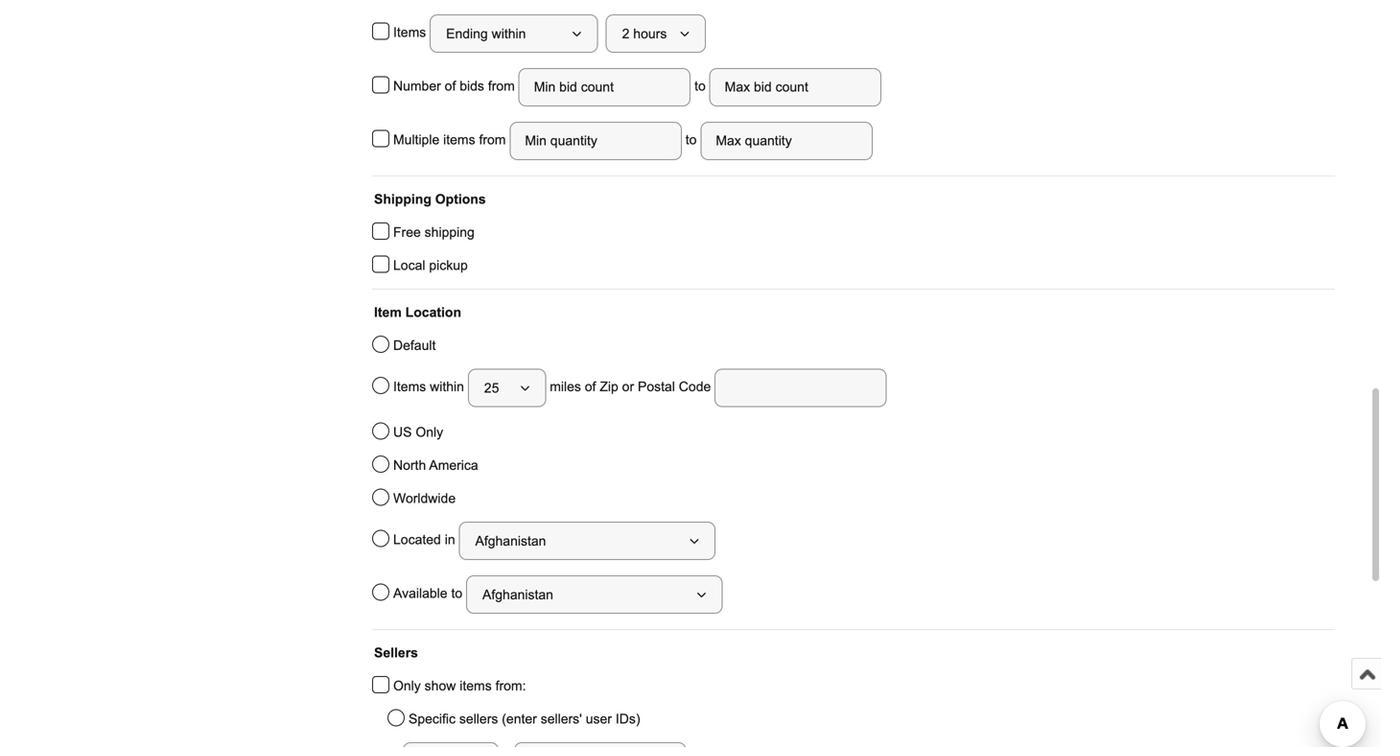 Task type: locate. For each thing, give the bounding box(es) containing it.
items
[[443, 133, 475, 147], [460, 679, 492, 694]]

1 horizontal spatial of
[[585, 380, 596, 394]]

show
[[425, 679, 456, 694]]

to for number of bids from
[[691, 79, 710, 94]]

north
[[393, 458, 426, 473]]

postal
[[638, 380, 675, 394]]

0 vertical spatial to
[[691, 79, 710, 94]]

available to
[[393, 586, 466, 601]]

1 items from the top
[[393, 25, 430, 40]]

options
[[435, 192, 486, 207]]

only left the show
[[393, 679, 421, 694]]

Enter maximum number of bids text field
[[710, 68, 882, 106]]

items for items
[[393, 25, 430, 40]]

north america
[[393, 458, 478, 473]]

or
[[622, 380, 634, 394]]

0 vertical spatial items
[[393, 25, 430, 40]]

of left zip
[[585, 380, 596, 394]]

to
[[691, 79, 710, 94], [682, 133, 701, 147], [451, 586, 462, 601]]

within
[[430, 380, 464, 394]]

number
[[393, 79, 441, 94]]

0 vertical spatial of
[[445, 79, 456, 94]]

1 vertical spatial from
[[479, 133, 506, 147]]

in
[[445, 533, 455, 547]]

items right "multiple"
[[443, 133, 475, 147]]

miles
[[550, 380, 581, 394]]

from
[[488, 79, 515, 94], [479, 133, 506, 147]]

free shipping
[[393, 225, 475, 240]]

located
[[393, 533, 441, 547]]

2 items from the top
[[393, 380, 426, 394]]

only
[[416, 425, 443, 440], [393, 679, 421, 694]]

located in
[[393, 533, 459, 547]]

from down bids at the top left
[[479, 133, 506, 147]]

1 vertical spatial of
[[585, 380, 596, 394]]

items up the number
[[393, 25, 430, 40]]

0 vertical spatial only
[[416, 425, 443, 440]]

Zip or Postal Code text field
[[715, 369, 887, 407]]

number of bids from
[[393, 79, 519, 94]]

sellers
[[459, 712, 498, 727]]

items left within
[[393, 380, 426, 394]]

of left bids at the top left
[[445, 79, 456, 94]]

Enter Maximum Quantity text field
[[701, 122, 873, 160]]

of
[[445, 79, 456, 94], [585, 380, 596, 394]]

only right us
[[416, 425, 443, 440]]

1 vertical spatial to
[[682, 133, 701, 147]]

of for number
[[445, 79, 456, 94]]

pickup
[[429, 258, 468, 273]]

from right bids at the top left
[[488, 79, 515, 94]]

items up sellers
[[460, 679, 492, 694]]

item location
[[374, 305, 461, 320]]

0 horizontal spatial of
[[445, 79, 456, 94]]

zip
[[600, 380, 618, 394]]

items
[[393, 25, 430, 40], [393, 380, 426, 394]]

0 vertical spatial items
[[443, 133, 475, 147]]

1 vertical spatial items
[[393, 380, 426, 394]]

shipping
[[425, 225, 475, 240]]

worldwide
[[393, 491, 456, 506]]

available
[[393, 586, 448, 601]]



Task type: vqa. For each thing, say whether or not it's contained in the screenshot.
Items Within
yes



Task type: describe. For each thing, give the bounding box(es) containing it.
to for multiple items from
[[682, 133, 701, 147]]

multiple items from
[[393, 133, 510, 147]]

sellers'
[[541, 712, 582, 727]]

0 vertical spatial from
[[488, 79, 515, 94]]

(enter
[[502, 712, 537, 727]]

code
[[679, 380, 711, 394]]

user
[[586, 712, 612, 727]]

2 vertical spatial to
[[451, 586, 462, 601]]

Enter minimum number of bids text field
[[519, 68, 691, 106]]

shipping
[[374, 192, 432, 207]]

specific
[[409, 712, 456, 727]]

1 vertical spatial only
[[393, 679, 421, 694]]

items for items within
[[393, 380, 426, 394]]

item
[[374, 305, 402, 320]]

shipping options
[[374, 192, 486, 207]]

us only
[[393, 425, 443, 440]]

multiple
[[393, 133, 440, 147]]

Enter minimum quantity text field
[[510, 122, 682, 160]]

sellers
[[374, 646, 418, 660]]

of for miles
[[585, 380, 596, 394]]

only show items from:
[[393, 679, 526, 694]]

local pickup
[[393, 258, 468, 273]]

location
[[405, 305, 461, 320]]

free
[[393, 225, 421, 240]]

default
[[393, 338, 436, 353]]

items within
[[393, 380, 468, 394]]

miles of zip or postal code
[[546, 380, 715, 394]]

ids)
[[616, 712, 640, 727]]

bids
[[460, 79, 484, 94]]

us
[[393, 425, 412, 440]]

america
[[429, 458, 478, 473]]

Seller ID text field
[[514, 742, 686, 747]]

specific sellers (enter sellers' user ids)
[[409, 712, 640, 727]]

local
[[393, 258, 425, 273]]

1 vertical spatial items
[[460, 679, 492, 694]]

from:
[[496, 679, 526, 694]]



